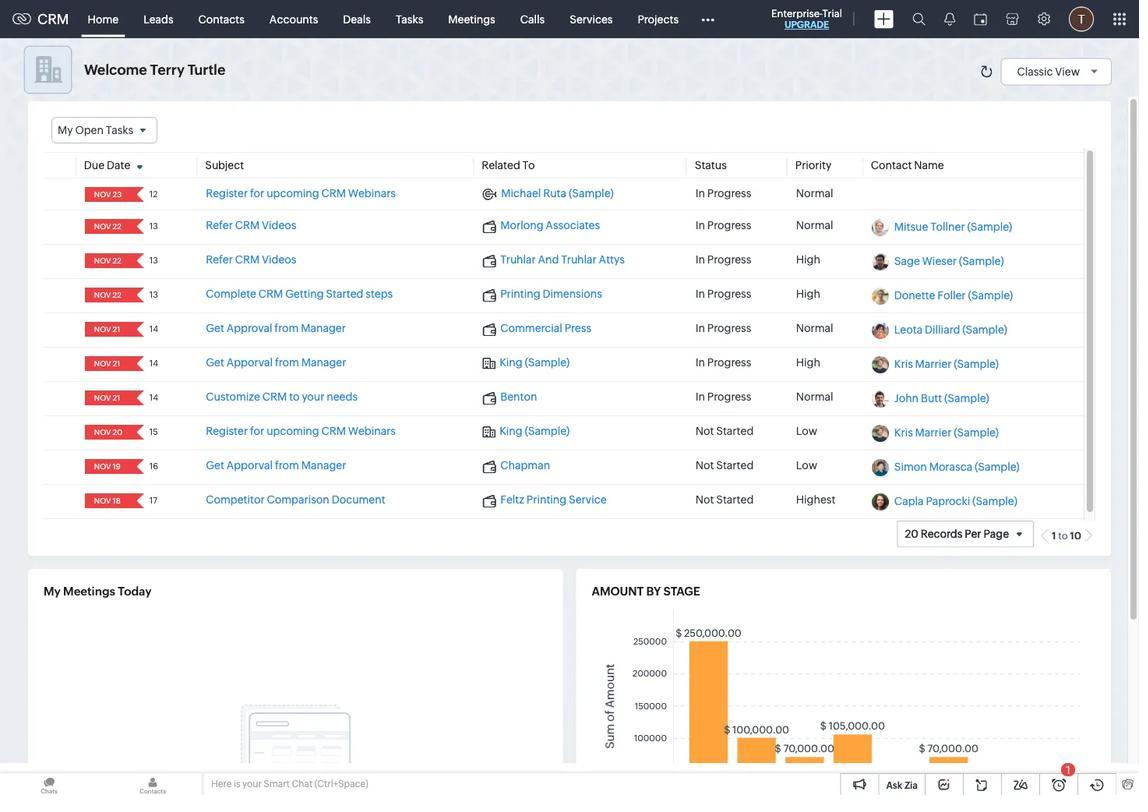 Task type: vqa. For each thing, say whether or not it's contained in the screenshot.
Ruta's IN
yes



Task type: describe. For each thing, give the bounding box(es) containing it.
and
[[538, 253, 559, 266]]

tasks link
[[383, 0, 436, 38]]

get approval from manager link
[[206, 322, 346, 335]]

truhlar and truhlar attys link
[[483, 253, 625, 267]]

(sample) for sage wieser (sample) link
[[959, 255, 1004, 267]]

due
[[84, 159, 105, 172]]

subject link
[[205, 159, 244, 172]]

my for my meetings today
[[44, 585, 61, 598]]

contacts
[[198, 13, 245, 25]]

printing dimensions link
[[483, 288, 602, 302]]

low for kris marrier (sample)
[[796, 425, 818, 437]]

for for michael ruta (sample)
[[250, 187, 264, 200]]

name
[[914, 159, 944, 172]]

here
[[211, 779, 232, 789]]

get for commercial
[[206, 322, 224, 335]]

not for (sample)
[[696, 425, 714, 437]]

in progress for (sample)
[[696, 356, 752, 369]]

My Open Tasks field
[[51, 117, 158, 144]]

kris marrier (sample) link for high
[[895, 358, 999, 370]]

ask
[[887, 780, 903, 790]]

is
[[234, 779, 241, 789]]

complete
[[206, 288, 256, 300]]

create menu element
[[865, 0, 903, 38]]

high for sage wieser (sample)
[[796, 253, 821, 266]]

(sample) for "kris marrier (sample)" "link" related to high
[[954, 358, 999, 370]]

mitsue tollner (sample) link
[[895, 221, 1013, 233]]

capla
[[895, 495, 924, 508]]

marrier for high
[[915, 358, 952, 370]]

started for chapman
[[716, 459, 754, 472]]

register for king (sample)
[[206, 425, 248, 437]]

apporval for king (sample)
[[227, 356, 273, 369]]

tollner
[[931, 221, 965, 233]]

trial
[[823, 7, 843, 19]]

king (sample) link for register for upcoming crm webinars
[[483, 425, 570, 438]]

14 for customize crm to your needs
[[150, 393, 158, 403]]

refer crm videos link for truhlar and truhlar attys
[[206, 253, 297, 266]]

tasks inside tasks link
[[396, 13, 423, 25]]

accounts link
[[257, 0, 331, 38]]

progress for and
[[708, 253, 752, 266]]

deals
[[343, 13, 371, 25]]

normal for john butt (sample)
[[796, 391, 834, 403]]

sage wieser (sample)
[[895, 255, 1004, 267]]

open
[[75, 124, 104, 136]]

services
[[570, 13, 613, 25]]

register for upcoming crm webinars link for king (sample)
[[206, 425, 396, 437]]

normal for mitsue tollner (sample)
[[796, 219, 834, 232]]

due date
[[84, 159, 130, 172]]

chat
[[292, 779, 313, 789]]

get for king
[[206, 356, 224, 369]]

customize crm to your needs link
[[206, 391, 358, 403]]

chats image
[[0, 773, 98, 795]]

in for associates
[[696, 219, 705, 232]]

benton
[[501, 391, 537, 403]]

morlong associates
[[501, 219, 600, 232]]

normal for leota dilliard (sample)
[[796, 322, 834, 335]]

king (sample) for in progress
[[500, 356, 570, 369]]

today
[[118, 585, 152, 598]]

morlong associates link
[[483, 219, 600, 233]]

donette foller (sample) link
[[895, 289, 1013, 302]]

16
[[150, 462, 158, 471]]

(sample) for john butt (sample) link
[[945, 392, 990, 405]]

search image
[[913, 12, 926, 26]]

not started for (sample)
[[696, 425, 754, 437]]

from for king
[[275, 356, 299, 369]]

welcome
[[84, 62, 147, 78]]

kris marrier (sample) for low
[[895, 426, 999, 439]]

date
[[107, 159, 130, 172]]

customize crm to your needs
[[206, 391, 358, 403]]

mitsue
[[895, 221, 929, 233]]

feltz printing service link
[[483, 494, 607, 507]]

king (sample) for not started
[[500, 425, 570, 437]]

sage wieser (sample) link
[[895, 255, 1004, 267]]

14 for get approval from manager
[[150, 324, 158, 334]]

get apporval from manager for king (sample)
[[206, 356, 346, 369]]

low for simon morasca (sample)
[[796, 459, 818, 472]]

profile element
[[1060, 0, 1104, 38]]

projects
[[638, 13, 679, 25]]

document
[[332, 494, 386, 506]]

contact
[[871, 159, 912, 172]]

competitor
[[206, 494, 265, 506]]

priority
[[796, 159, 832, 172]]

welcome terry turtle
[[84, 62, 226, 78]]

videos for truhlar
[[262, 253, 297, 266]]

stage
[[664, 585, 700, 598]]

here is your smart chat (ctrl+space)
[[211, 779, 368, 789]]

home link
[[75, 0, 131, 38]]

deals link
[[331, 0, 383, 38]]

calls link
[[508, 0, 557, 38]]

needs
[[327, 391, 358, 403]]

meetings link
[[436, 0, 508, 38]]

progress for (sample)
[[708, 356, 752, 369]]

calendar image
[[974, 13, 988, 25]]

commercial
[[501, 322, 563, 335]]

(sample) for simon morasca (sample) link
[[975, 461, 1020, 473]]

for for king (sample)
[[250, 425, 264, 437]]

benton link
[[483, 391, 537, 405]]

1 horizontal spatial meetings
[[448, 13, 495, 25]]

calls
[[520, 13, 545, 25]]

3 from from the top
[[275, 459, 299, 472]]

king (sample) link for get apporval from manager
[[483, 356, 570, 370]]

register for upcoming crm webinars for michael ruta (sample)
[[206, 187, 396, 200]]

competitor comparison document
[[206, 494, 386, 506]]

get apporval from manager for chapman
[[206, 459, 346, 472]]

amount
[[592, 585, 644, 598]]

not for printing
[[696, 494, 714, 506]]

started for feltz printing service
[[716, 494, 754, 506]]

approval
[[227, 322, 272, 335]]

leota
[[895, 324, 923, 336]]

get approval from manager
[[206, 322, 346, 335]]

printing dimensions
[[501, 288, 602, 300]]

ask zia
[[887, 780, 918, 790]]

get apporval from manager link for chapman
[[206, 459, 346, 472]]

(sample) for leota dilliard (sample) link
[[963, 324, 1008, 336]]

(ctrl+space)
[[315, 779, 368, 789]]

search element
[[903, 0, 935, 38]]

13 for morlong
[[150, 222, 158, 231]]

high for kris marrier (sample)
[[796, 356, 821, 369]]

donette
[[895, 289, 936, 302]]

Other Modules field
[[691, 7, 725, 32]]

manager for commercial
[[301, 322, 346, 335]]

contacts image
[[104, 773, 202, 795]]

videos for morlong
[[262, 219, 297, 232]]

leota dilliard (sample)
[[895, 324, 1008, 336]]

in progress for and
[[696, 253, 752, 266]]

donette foller (sample)
[[895, 289, 1013, 302]]

in for dimensions
[[696, 288, 705, 300]]

(sample) up chapman
[[525, 425, 570, 437]]

king for register for upcoming crm webinars
[[500, 425, 523, 437]]

amount by stage
[[592, 585, 700, 598]]

(sample) for capla paprocki (sample) link
[[973, 495, 1018, 508]]

related to
[[482, 159, 535, 172]]

contacts link
[[186, 0, 257, 38]]

get apporval from manager link for king (sample)
[[206, 356, 346, 369]]

upcoming for king
[[267, 425, 319, 437]]

in progress for dimensions
[[696, 288, 752, 300]]

high for donette foller (sample)
[[796, 288, 821, 300]]

status
[[695, 159, 727, 172]]

mitsue tollner (sample)
[[895, 221, 1013, 233]]

register for upcoming crm webinars for king (sample)
[[206, 425, 396, 437]]

tasks inside the my open tasks field
[[106, 124, 133, 136]]

webinars for michael
[[348, 187, 396, 200]]

(sample) right ruta
[[569, 187, 614, 200]]

register for upcoming crm webinars link for michael ruta (sample)
[[206, 187, 396, 200]]

related to link
[[482, 159, 535, 172]]



Task type: locate. For each thing, give the bounding box(es) containing it.
12
[[150, 190, 158, 199]]

10
[[1070, 530, 1082, 542]]

2 normal from the top
[[796, 219, 834, 232]]

in for ruta
[[696, 187, 705, 200]]

from down complete crm getting started steps
[[275, 322, 299, 335]]

1 register for upcoming crm webinars link from the top
[[206, 187, 396, 200]]

1 vertical spatial apporval
[[227, 459, 273, 472]]

1 vertical spatial 14
[[150, 359, 158, 368]]

1 vertical spatial kris marrier (sample)
[[895, 426, 999, 439]]

0 vertical spatial your
[[302, 391, 325, 403]]

in for (sample)
[[696, 356, 705, 369]]

upcoming for michael
[[267, 187, 319, 200]]

2 for from the top
[[250, 425, 264, 437]]

1 14 from the top
[[150, 324, 158, 334]]

2 low from the top
[[796, 459, 818, 472]]

6 in progress from the top
[[696, 356, 752, 369]]

1 in progress from the top
[[696, 187, 752, 200]]

1 vertical spatial videos
[[262, 253, 297, 266]]

refer down subject
[[206, 219, 233, 232]]

1 vertical spatial register for upcoming crm webinars
[[206, 425, 396, 437]]

1 not started from the top
[[696, 425, 754, 437]]

1 webinars from the top
[[348, 187, 396, 200]]

truhlar
[[501, 253, 536, 266], [561, 253, 597, 266]]

1 vertical spatial king
[[500, 425, 523, 437]]

(sample) right tollner
[[968, 221, 1013, 233]]

0 vertical spatial king (sample)
[[500, 356, 570, 369]]

profile image
[[1069, 7, 1094, 32]]

(sample) right butt
[[945, 392, 990, 405]]

1 13 from the top
[[150, 222, 158, 231]]

in progress for ruta
[[696, 187, 752, 200]]

5 in progress from the top
[[696, 322, 752, 335]]

3 progress from the top
[[708, 253, 752, 266]]

0 vertical spatial to
[[289, 391, 300, 403]]

classic
[[1017, 65, 1053, 78]]

upcoming
[[267, 187, 319, 200], [267, 425, 319, 437]]

2 register from the top
[[206, 425, 248, 437]]

0 vertical spatial register for upcoming crm webinars link
[[206, 187, 396, 200]]

2 vertical spatial 14
[[150, 393, 158, 403]]

0 vertical spatial get apporval from manager
[[206, 356, 346, 369]]

king (sample) up chapman
[[500, 425, 570, 437]]

classic view
[[1017, 65, 1080, 78]]

get apporval from manager link up competitor comparison document link
[[206, 459, 346, 472]]

1 king (sample) link from the top
[[483, 356, 570, 370]]

2 kris from the top
[[895, 426, 913, 439]]

1 refer crm videos from the top
[[206, 219, 297, 232]]

in progress
[[696, 187, 752, 200], [696, 219, 752, 232], [696, 253, 752, 266], [696, 288, 752, 300], [696, 322, 752, 335], [696, 356, 752, 369], [696, 391, 752, 403]]

2 in progress from the top
[[696, 219, 752, 232]]

get apporval from manager down get approval from manager
[[206, 356, 346, 369]]

0 vertical spatial register for upcoming crm webinars
[[206, 187, 396, 200]]

manager down getting
[[301, 322, 346, 335]]

1 vertical spatial my
[[44, 585, 61, 598]]

high
[[796, 253, 821, 266], [796, 288, 821, 300], [796, 356, 821, 369]]

view
[[1056, 65, 1080, 78]]

1 vertical spatial from
[[275, 356, 299, 369]]

1 vertical spatial kris
[[895, 426, 913, 439]]

progress for press
[[708, 322, 752, 335]]

for
[[250, 187, 264, 200], [250, 425, 264, 437]]

4 in progress from the top
[[696, 288, 752, 300]]

refer crm videos for morlong associates
[[206, 219, 297, 232]]

3 not from the top
[[696, 494, 714, 506]]

1 horizontal spatial truhlar
[[561, 253, 597, 266]]

enterprise-
[[772, 7, 823, 19]]

butt
[[921, 392, 942, 405]]

kris marrier (sample) down dilliard
[[895, 358, 999, 370]]

2 get from the top
[[206, 356, 224, 369]]

2 not from the top
[[696, 459, 714, 472]]

contact name
[[871, 159, 944, 172]]

enterprise-trial upgrade
[[772, 7, 843, 30]]

michael
[[501, 187, 541, 200]]

my open tasks
[[58, 124, 133, 136]]

1 vertical spatial to
[[1059, 530, 1068, 542]]

1 from from the top
[[275, 322, 299, 335]]

apporval up competitor on the left bottom of page
[[227, 459, 273, 472]]

0 vertical spatial 14
[[150, 324, 158, 334]]

1 refer crm videos link from the top
[[206, 219, 297, 232]]

in for press
[[696, 322, 705, 335]]

13 for truhlar
[[150, 256, 158, 266]]

3 manager from the top
[[301, 459, 346, 472]]

1 upcoming from the top
[[267, 187, 319, 200]]

king for get apporval from manager
[[500, 356, 523, 369]]

1 vertical spatial refer crm videos link
[[206, 253, 297, 266]]

(sample) down leota dilliard (sample) link
[[954, 358, 999, 370]]

1 vertical spatial your
[[242, 779, 262, 789]]

1 progress from the top
[[708, 187, 752, 200]]

from for commercial
[[275, 322, 299, 335]]

webinars for king
[[348, 425, 396, 437]]

0 horizontal spatial tasks
[[106, 124, 133, 136]]

customize
[[206, 391, 260, 403]]

1 to 10
[[1052, 530, 1082, 542]]

your right "is"
[[242, 779, 262, 789]]

0 vertical spatial apporval
[[227, 356, 273, 369]]

0 vertical spatial from
[[275, 322, 299, 335]]

2 in from the top
[[696, 219, 705, 232]]

simon morasca (sample) link
[[895, 461, 1020, 473]]

0 vertical spatial 13
[[150, 222, 158, 231]]

get apporval from manager link down get approval from manager
[[206, 356, 346, 369]]

king
[[500, 356, 523, 369], [500, 425, 523, 437]]

0 vertical spatial refer crm videos link
[[206, 219, 297, 232]]

None field
[[90, 187, 126, 202], [90, 219, 126, 234], [90, 253, 126, 268], [90, 288, 126, 303], [90, 322, 126, 337], [90, 356, 126, 371], [90, 391, 126, 405], [90, 425, 126, 440], [90, 459, 126, 474], [90, 494, 126, 508], [90, 187, 126, 202], [90, 219, 126, 234], [90, 253, 126, 268], [90, 288, 126, 303], [90, 322, 126, 337], [90, 356, 126, 371], [90, 391, 126, 405], [90, 425, 126, 440], [90, 459, 126, 474], [90, 494, 126, 508]]

3 high from the top
[[796, 356, 821, 369]]

7 progress from the top
[[708, 391, 752, 403]]

king (sample) link up chapman
[[483, 425, 570, 438]]

1 horizontal spatial tasks
[[396, 13, 423, 25]]

3 in from the top
[[696, 253, 705, 266]]

meetings
[[448, 13, 495, 25], [63, 585, 115, 598]]

0 vertical spatial get apporval from manager link
[[206, 356, 346, 369]]

(sample) for mitsue tollner (sample) link
[[968, 221, 1013, 233]]

kris for high
[[895, 358, 913, 370]]

1 videos from the top
[[262, 219, 297, 232]]

2 videos from the top
[[262, 253, 297, 266]]

1 high from the top
[[796, 253, 821, 266]]

0 horizontal spatial your
[[242, 779, 262, 789]]

refer for morlong associates
[[206, 219, 233, 232]]

get apporval from manager
[[206, 356, 346, 369], [206, 459, 346, 472]]

7 in progress from the top
[[696, 391, 752, 403]]

get up customize
[[206, 356, 224, 369]]

king down benton link
[[500, 425, 523, 437]]

kris marrier (sample) link for low
[[895, 426, 999, 439]]

1 normal from the top
[[796, 187, 834, 200]]

press
[[565, 322, 592, 335]]

2 not started from the top
[[696, 459, 754, 472]]

(sample) right foller
[[968, 289, 1013, 302]]

simon morasca (sample)
[[895, 461, 1020, 473]]

1 vertical spatial register
[[206, 425, 248, 437]]

to left needs
[[289, 391, 300, 403]]

6 in from the top
[[696, 356, 705, 369]]

1 vertical spatial kris marrier (sample) link
[[895, 426, 999, 439]]

kris marrier (sample) link up morasca
[[895, 426, 999, 439]]

commercial press link
[[483, 322, 592, 336]]

manager
[[301, 322, 346, 335], [301, 356, 346, 369], [301, 459, 346, 472]]

0 vertical spatial kris marrier (sample) link
[[895, 358, 999, 370]]

1 vertical spatial high
[[796, 288, 821, 300]]

in progress for press
[[696, 322, 752, 335]]

marrier down butt
[[915, 426, 952, 439]]

1 horizontal spatial your
[[302, 391, 325, 403]]

sage
[[895, 255, 920, 267]]

2 refer crm videos from the top
[[206, 253, 297, 266]]

2 get apporval from manager link from the top
[[206, 459, 346, 472]]

0 vertical spatial for
[[250, 187, 264, 200]]

0 vertical spatial king (sample) link
[[483, 356, 570, 370]]

1 truhlar from the left
[[501, 253, 536, 266]]

not started for printing
[[696, 494, 754, 506]]

1 vertical spatial get apporval from manager
[[206, 459, 346, 472]]

get apporval from manager up competitor comparison document link
[[206, 459, 346, 472]]

0 vertical spatial not
[[696, 425, 714, 437]]

truhlar right and
[[561, 253, 597, 266]]

smart
[[264, 779, 290, 789]]

2 high from the top
[[796, 288, 821, 300]]

progress for dimensions
[[708, 288, 752, 300]]

refer crm videos link down subject
[[206, 219, 297, 232]]

1 vertical spatial refer crm videos
[[206, 253, 297, 266]]

0 vertical spatial not started
[[696, 425, 754, 437]]

1 not from the top
[[696, 425, 714, 437]]

kris up john
[[895, 358, 913, 370]]

1 vertical spatial get
[[206, 356, 224, 369]]

from up customize crm to your needs link
[[275, 356, 299, 369]]

videos
[[262, 219, 297, 232], [262, 253, 297, 266]]

2 king (sample) link from the top
[[483, 425, 570, 438]]

due date link
[[84, 159, 130, 172]]

0 vertical spatial kris
[[895, 358, 913, 370]]

1 king (sample) from the top
[[500, 356, 570, 369]]

0 vertical spatial manager
[[301, 322, 346, 335]]

apporval for chapman
[[227, 459, 273, 472]]

1 vertical spatial not started
[[696, 459, 754, 472]]

2 king (sample) from the top
[[500, 425, 570, 437]]

0 horizontal spatial 1
[[1052, 530, 1057, 542]]

michael ruta (sample) link
[[483, 187, 614, 201]]

5 in from the top
[[696, 322, 705, 335]]

1 in from the top
[[696, 187, 705, 200]]

marrier up butt
[[915, 358, 952, 370]]

1 vertical spatial 1
[[1066, 763, 1071, 776]]

1
[[1052, 530, 1057, 542], [1066, 763, 1071, 776]]

priority link
[[796, 159, 832, 172]]

0 horizontal spatial truhlar
[[501, 253, 536, 266]]

refer for truhlar and truhlar attys
[[206, 253, 233, 266]]

refer crm videos up complete
[[206, 253, 297, 266]]

(sample) right dilliard
[[963, 324, 1008, 336]]

1 vertical spatial king (sample)
[[500, 425, 570, 437]]

register
[[206, 187, 248, 200], [206, 425, 248, 437]]

ruta
[[543, 187, 567, 200]]

1 horizontal spatial to
[[1059, 530, 1068, 542]]

0 vertical spatial refer
[[206, 219, 233, 232]]

2 vertical spatial get
[[206, 459, 224, 472]]

2 vertical spatial from
[[275, 459, 299, 472]]

1 for 1 to 10
[[1052, 530, 1057, 542]]

marrier for low
[[915, 426, 952, 439]]

to left 10
[[1059, 530, 1068, 542]]

1 kris marrier (sample) from the top
[[895, 358, 999, 370]]

(sample) for donette foller (sample) link
[[968, 289, 1013, 302]]

0 vertical spatial videos
[[262, 219, 297, 232]]

0 vertical spatial refer crm videos
[[206, 219, 297, 232]]

2 kris marrier (sample) from the top
[[895, 426, 999, 439]]

truhlar left and
[[501, 253, 536, 266]]

register for michael ruta (sample)
[[206, 187, 248, 200]]

signals element
[[935, 0, 965, 38]]

3 not started from the top
[[696, 494, 754, 506]]

0 vertical spatial my
[[58, 124, 73, 136]]

1 vertical spatial low
[[796, 459, 818, 472]]

1 vertical spatial for
[[250, 425, 264, 437]]

refer up complete
[[206, 253, 233, 266]]

feltz
[[501, 494, 525, 506]]

get up competitor on the left bottom of page
[[206, 459, 224, 472]]

steps
[[366, 288, 393, 300]]

my meetings today
[[44, 585, 152, 598]]

1 get apporval from manager link from the top
[[206, 356, 346, 369]]

manager up needs
[[301, 356, 346, 369]]

1 vertical spatial register for upcoming crm webinars link
[[206, 425, 396, 437]]

1 king from the top
[[500, 356, 523, 369]]

tasks right open
[[106, 124, 133, 136]]

normal
[[796, 187, 834, 200], [796, 219, 834, 232], [796, 322, 834, 335], [796, 391, 834, 403]]

manager up comparison
[[301, 459, 346, 472]]

5 progress from the top
[[708, 322, 752, 335]]

apporval down approval
[[227, 356, 273, 369]]

1 manager from the top
[[301, 322, 346, 335]]

feltz printing service
[[501, 494, 607, 506]]

your left needs
[[302, 391, 325, 403]]

(sample) right wieser at the right of the page
[[959, 255, 1004, 267]]

1 vertical spatial refer
[[206, 253, 233, 266]]

1 for from the top
[[250, 187, 264, 200]]

1 vertical spatial not
[[696, 459, 714, 472]]

(sample) for "kris marrier (sample)" "link" associated with low
[[954, 426, 999, 439]]

my for my open tasks
[[58, 124, 73, 136]]

4 progress from the top
[[708, 288, 752, 300]]

2 vertical spatial not started
[[696, 494, 754, 506]]

3 get from the top
[[206, 459, 224, 472]]

progress for associates
[[708, 219, 752, 232]]

chapman link
[[483, 459, 550, 473]]

printing up commercial
[[501, 288, 541, 300]]

refer crm videos link for morlong associates
[[206, 219, 297, 232]]

1 vertical spatial upcoming
[[267, 425, 319, 437]]

(sample) up simon morasca (sample)
[[954, 426, 999, 439]]

2 marrier from the top
[[915, 426, 952, 439]]

meetings left today
[[63, 585, 115, 598]]

1 vertical spatial king (sample) link
[[483, 425, 570, 438]]

1 vertical spatial tasks
[[106, 124, 133, 136]]

wieser
[[923, 255, 957, 267]]

2 refer from the top
[[206, 253, 233, 266]]

meetings left calls link
[[448, 13, 495, 25]]

1 low from the top
[[796, 425, 818, 437]]

from up competitor comparison document link
[[275, 459, 299, 472]]

0 vertical spatial marrier
[[915, 358, 952, 370]]

0 horizontal spatial to
[[289, 391, 300, 403]]

2 register for upcoming crm webinars from the top
[[206, 425, 396, 437]]

my inside the my open tasks field
[[58, 124, 73, 136]]

king (sample) down commercial press link at the top of page
[[500, 356, 570, 369]]

1 vertical spatial webinars
[[348, 425, 396, 437]]

(sample) down commercial press
[[525, 356, 570, 369]]

kris
[[895, 358, 913, 370], [895, 426, 913, 439]]

13 for printing
[[150, 290, 158, 300]]

create menu image
[[875, 10, 894, 28]]

3 14 from the top
[[150, 393, 158, 403]]

register down customize
[[206, 425, 248, 437]]

my
[[58, 124, 73, 136], [44, 585, 61, 598]]

in progress for associates
[[696, 219, 752, 232]]

2 vertical spatial not
[[696, 494, 714, 506]]

1 get apporval from manager from the top
[[206, 356, 346, 369]]

(sample) right morasca
[[975, 461, 1020, 473]]

1 for 1
[[1066, 763, 1071, 776]]

4 in from the top
[[696, 288, 705, 300]]

highest
[[796, 494, 836, 506]]

attys
[[599, 253, 625, 266]]

refer crm videos link up complete
[[206, 253, 297, 266]]

1 apporval from the top
[[227, 356, 273, 369]]

3 normal from the top
[[796, 322, 834, 335]]

1 horizontal spatial 1
[[1066, 763, 1071, 776]]

started for king (sample)
[[716, 425, 754, 437]]

get left approval
[[206, 322, 224, 335]]

2 vertical spatial manager
[[301, 459, 346, 472]]

15
[[150, 427, 158, 437]]

leota dilliard (sample) link
[[895, 324, 1008, 336]]

4 normal from the top
[[796, 391, 834, 403]]

register down the subject link
[[206, 187, 248, 200]]

(sample) right paprocki at right bottom
[[973, 495, 1018, 508]]

2 13 from the top
[[150, 256, 158, 266]]

2 manager from the top
[[301, 356, 346, 369]]

in
[[696, 187, 705, 200], [696, 219, 705, 232], [696, 253, 705, 266], [696, 288, 705, 300], [696, 322, 705, 335], [696, 356, 705, 369], [696, 391, 705, 403]]

dilliard
[[925, 324, 960, 336]]

refer crm videos for truhlar and truhlar attys
[[206, 253, 297, 266]]

2 from from the top
[[275, 356, 299, 369]]

3 in progress from the top
[[696, 253, 752, 266]]

capla paprocki (sample)
[[895, 495, 1018, 508]]

tasks right deals link
[[396, 13, 423, 25]]

1 vertical spatial meetings
[[63, 585, 115, 598]]

0 vertical spatial register
[[206, 187, 248, 200]]

0 vertical spatial webinars
[[348, 187, 396, 200]]

1 vertical spatial 13
[[150, 256, 158, 266]]

0 vertical spatial 1
[[1052, 530, 1057, 542]]

foller
[[938, 289, 966, 302]]

2 upcoming from the top
[[267, 425, 319, 437]]

refer crm videos down subject
[[206, 219, 297, 232]]

commercial press
[[501, 322, 592, 335]]

related
[[482, 159, 520, 172]]

1 vertical spatial marrier
[[915, 426, 952, 439]]

2 refer crm videos link from the top
[[206, 253, 297, 266]]

kris down john
[[895, 426, 913, 439]]

1 vertical spatial get apporval from manager link
[[206, 459, 346, 472]]

0 vertical spatial king
[[500, 356, 523, 369]]

2 webinars from the top
[[348, 425, 396, 437]]

6 progress from the top
[[708, 356, 752, 369]]

0 horizontal spatial meetings
[[63, 585, 115, 598]]

kris marrier (sample) for high
[[895, 358, 999, 370]]

printing right feltz at bottom
[[527, 494, 567, 506]]

king (sample) link up benton
[[483, 356, 570, 370]]

2 vertical spatial high
[[796, 356, 821, 369]]

14 for get apporval from manager
[[150, 359, 158, 368]]

contact name link
[[871, 159, 944, 172]]

michael ruta (sample)
[[501, 187, 614, 200]]

0 vertical spatial get
[[206, 322, 224, 335]]

accounts
[[270, 13, 318, 25]]

1 refer from the top
[[206, 219, 233, 232]]

crm link
[[12, 11, 69, 27]]

1 vertical spatial manager
[[301, 356, 346, 369]]

getting
[[285, 288, 324, 300]]

2 progress from the top
[[708, 219, 752, 232]]

zia
[[905, 780, 918, 790]]

manager for king
[[301, 356, 346, 369]]

in for and
[[696, 253, 705, 266]]

2 register for upcoming crm webinars link from the top
[[206, 425, 396, 437]]

2 king from the top
[[500, 425, 523, 437]]

2 get apporval from manager from the top
[[206, 459, 346, 472]]

3 13 from the top
[[150, 290, 158, 300]]

2 apporval from the top
[[227, 459, 273, 472]]

0 vertical spatial tasks
[[396, 13, 423, 25]]

2 14 from the top
[[150, 359, 158, 368]]

0 vertical spatial low
[[796, 425, 818, 437]]

simon
[[895, 461, 927, 473]]

kris marrier (sample) link down dilliard
[[895, 358, 999, 370]]

your
[[302, 391, 325, 403], [242, 779, 262, 789]]

kris marrier (sample) up morasca
[[895, 426, 999, 439]]

1 get from the top
[[206, 322, 224, 335]]

1 kris marrier (sample) link from the top
[[895, 358, 999, 370]]

0 vertical spatial high
[[796, 253, 821, 266]]

crm
[[37, 11, 69, 27], [321, 187, 346, 200], [235, 219, 260, 232], [235, 253, 260, 266], [259, 288, 283, 300], [262, 391, 287, 403], [321, 425, 346, 437]]

king up benton link
[[500, 356, 523, 369]]

kris for low
[[895, 426, 913, 439]]

0 vertical spatial printing
[[501, 288, 541, 300]]

status link
[[695, 159, 727, 172]]

signals image
[[945, 12, 956, 26]]

1 vertical spatial printing
[[527, 494, 567, 506]]

services link
[[557, 0, 625, 38]]

progress for ruta
[[708, 187, 752, 200]]

7 in from the top
[[696, 391, 705, 403]]

0 vertical spatial kris marrier (sample)
[[895, 358, 999, 370]]

1 register for upcoming crm webinars from the top
[[206, 187, 396, 200]]

2 kris marrier (sample) link from the top
[[895, 426, 999, 439]]

0 vertical spatial upcoming
[[267, 187, 319, 200]]

king (sample) link
[[483, 356, 570, 370], [483, 425, 570, 438]]

2 vertical spatial 13
[[150, 290, 158, 300]]

subject
[[205, 159, 244, 172]]

1 register from the top
[[206, 187, 248, 200]]

turtle
[[188, 62, 226, 78]]

1 kris from the top
[[895, 358, 913, 370]]

17
[[150, 496, 158, 506]]

2 truhlar from the left
[[561, 253, 597, 266]]

0 vertical spatial meetings
[[448, 13, 495, 25]]

1 marrier from the top
[[915, 358, 952, 370]]

competitor comparison document link
[[206, 494, 386, 506]]



